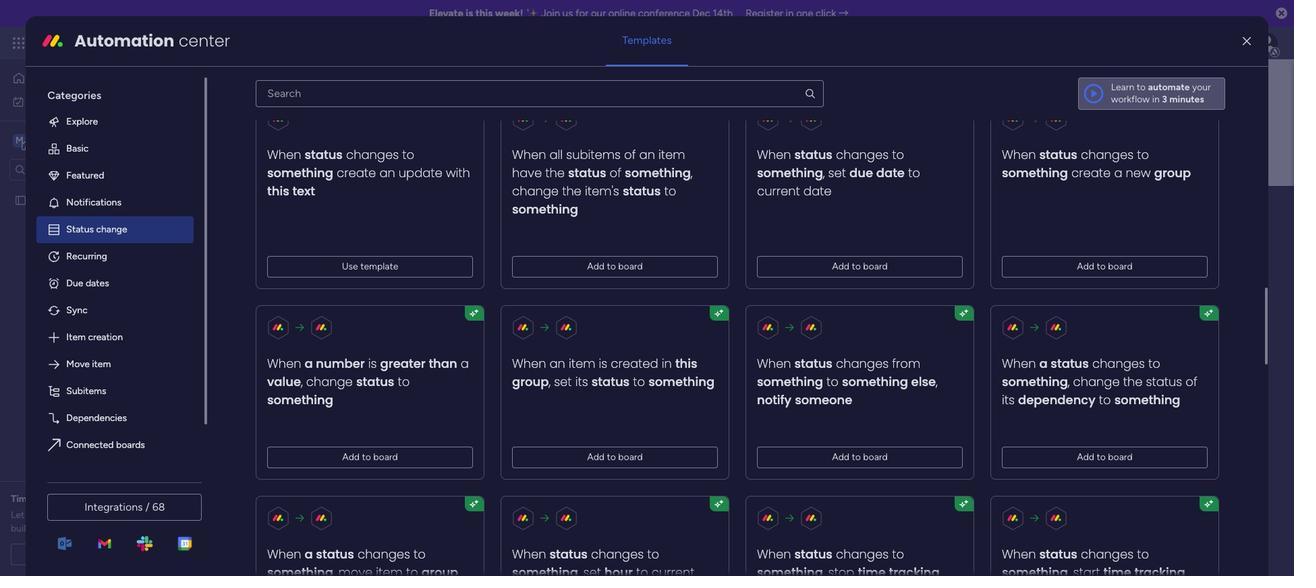 Task type: vqa. For each thing, say whether or not it's contained in the screenshot.
the bottom 'M'
no



Task type: locate. For each thing, give the bounding box(es) containing it.
option down featured
[[0, 188, 172, 191]]

experts
[[43, 510, 75, 522]]

status inside when status changes from something to something else , notify someone
[[795, 355, 833, 372]]

1 horizontal spatial main workspace
[[337, 191, 510, 221]]

1 horizontal spatial its
[[1002, 392, 1015, 409]]

a for when a status changes to
[[305, 546, 313, 563]]

1 horizontal spatial group
[[1155, 165, 1191, 181]]

recurring
[[66, 251, 107, 262]]

when status changes to something create a new group
[[1002, 146, 1191, 181]]

its
[[576, 374, 588, 391], [1002, 392, 1015, 409]]

is right "elevate"
[[466, 7, 473, 20]]

a for when a number is greater than a value , change status to something
[[305, 355, 313, 372]]

date down when status changes to something , set due date
[[804, 183, 832, 200]]

Main workspace field
[[333, 191, 1240, 221]]

due
[[66, 278, 83, 289]]

all
[[550, 146, 563, 163]]

0 vertical spatial work
[[109, 35, 133, 51]]

item left created
[[569, 355, 596, 372]]

2 when status changes to from the left
[[757, 546, 904, 563]]

create for changes   to
[[337, 165, 376, 181]]

is
[[466, 7, 473, 20], [368, 355, 377, 372], [599, 355, 608, 372]]

text
[[293, 183, 315, 200]]

for right time
[[35, 494, 47, 505]]

this left "text"
[[267, 183, 290, 200]]

0 horizontal spatial work
[[45, 95, 66, 107]]

learn
[[1111, 82, 1134, 93]]

test
[[32, 195, 49, 206], [277, 336, 295, 347]]

home
[[31, 72, 57, 84]]

status change
[[66, 224, 127, 235]]

is inside when a number is greater than a value , change status to something
[[368, 355, 377, 372]]

add to board button for due date
[[757, 256, 963, 278]]

item up status of something
[[659, 146, 685, 163]]

select product image
[[12, 36, 26, 50]]

0 horizontal spatial main
[[31, 134, 55, 147]]

current
[[757, 183, 800, 200]]

in right created
[[662, 355, 672, 372]]

0 vertical spatial our
[[591, 7, 606, 20]]

0 vertical spatial workspace
[[57, 134, 111, 147]]

change for , change the status of its
[[1074, 374, 1120, 391]]

the inside , change the status of its
[[1124, 374, 1143, 391]]

in left one
[[786, 7, 794, 20]]

than
[[429, 355, 458, 372]]

add to board button for something else
[[757, 447, 963, 469]]

add to board button for value
[[267, 447, 473, 469]]

is for when an item is created in
[[599, 355, 608, 372]]

change down notifications "option"
[[96, 224, 127, 235]]

a
[[1115, 165, 1123, 181], [305, 355, 313, 372], [461, 355, 469, 372], [1040, 355, 1048, 372], [305, 546, 313, 563], [86, 549, 91, 561]]

0 horizontal spatial main workspace
[[31, 134, 111, 147]]

the inside , change the item's
[[562, 183, 582, 200]]

board for value
[[374, 452, 398, 463]]

main workspace down update
[[337, 191, 510, 221]]

review up what
[[93, 494, 122, 505]]

minutes
[[1170, 94, 1204, 105]]

the for status of something
[[562, 183, 582, 200]]

option down 'connected boards'
[[37, 459, 194, 486]]

0 horizontal spatial date
[[804, 183, 832, 200]]

set inside when status changes to something , set due date
[[829, 165, 846, 181]]

0 horizontal spatial its
[[576, 374, 588, 391]]

dependency
[[1019, 392, 1096, 409]]

group right new
[[1155, 165, 1191, 181]]

change up the dependency to something
[[1074, 374, 1120, 391]]

created
[[611, 355, 659, 372]]

change
[[512, 183, 559, 200], [96, 224, 127, 235], [306, 374, 353, 391], [1074, 374, 1120, 391]]

in inside your workflow in
[[1152, 94, 1160, 105]]

group down the test link at the bottom of the page
[[512, 374, 549, 391]]

a inside button
[[86, 549, 91, 561]]

when a status changes to something
[[1002, 355, 1161, 391]]

in right recently
[[440, 304, 448, 316]]

recurring option
[[37, 243, 194, 270]]

test inside list box
[[32, 195, 49, 206]]

dependency to something
[[1019, 392, 1181, 409]]

1 horizontal spatial main
[[337, 191, 389, 221]]

for right us
[[576, 7, 589, 20]]

with
[[446, 165, 470, 181]]

my
[[30, 95, 43, 107]]

1 horizontal spatial create
[[1072, 165, 1111, 181]]

1 vertical spatial set
[[554, 374, 572, 391]]

new
[[1126, 165, 1151, 181]]

test right public board icon
[[32, 195, 49, 206]]

see plans
[[236, 37, 277, 49]]

dec
[[693, 7, 711, 20]]

the left item's
[[562, 183, 582, 200]]

1 horizontal spatial set
[[829, 165, 846, 181]]

time for an expert review let our experts review what you've built so far. free of charge
[[11, 494, 158, 535]]

an
[[640, 146, 655, 163], [380, 165, 395, 181], [550, 355, 566, 372], [49, 494, 60, 505]]

, change the item's
[[512, 165, 693, 200]]

add to board button for something
[[512, 447, 718, 469]]

register
[[746, 7, 783, 20]]

set left due
[[829, 165, 846, 181]]

add to board for something
[[587, 452, 643, 463]]

when an item is created in
[[512, 355, 676, 372]]

1 vertical spatial test
[[277, 336, 295, 347]]

search image
[[804, 88, 816, 100]]

its left "dependency"
[[1002, 392, 1015, 409]]

1 horizontal spatial when status changes to
[[757, 546, 904, 563]]

0 vertical spatial boards
[[292, 272, 325, 285]]

None search field
[[256, 80, 824, 107]]

1 horizontal spatial boards
[[292, 272, 325, 285]]

dashboards
[[304, 304, 353, 316]]

an inside when all subitems of an item have the
[[640, 146, 655, 163]]

status inside when a status changes to something
[[1051, 355, 1089, 372]]

greater
[[381, 355, 426, 372]]

1 vertical spatial for
[[35, 494, 47, 505]]

0 horizontal spatial is
[[368, 355, 377, 372]]

due dates option
[[37, 270, 194, 297]]

0 horizontal spatial our
[[27, 510, 41, 522]]

integrations / 68 button
[[47, 495, 202, 522]]

2 vertical spatial the
[[1124, 374, 1143, 391]]

of inside , change the status of its
[[1186, 374, 1198, 391]]

1 horizontal spatial for
[[576, 7, 589, 20]]

1 create from the left
[[337, 165, 376, 181]]

1 vertical spatial option
[[37, 459, 194, 486]]

free
[[60, 524, 78, 535]]

my work
[[30, 95, 66, 107]]

something inside when status changes to something , set due date
[[757, 165, 823, 181]]

status inside when a number is greater than a value , change status to something
[[356, 374, 395, 391]]

boards
[[254, 304, 284, 316]]

2 create from the left
[[1072, 165, 1111, 181]]

/
[[145, 501, 150, 514]]

0 horizontal spatial test
[[32, 195, 49, 206]]

→
[[839, 7, 849, 20]]

add for due date
[[832, 261, 850, 272]]

work for my
[[45, 95, 66, 107]]

set down when an item is created in
[[554, 374, 572, 391]]

test right public board image
[[277, 336, 295, 347]]

0 horizontal spatial item
[[92, 359, 111, 370]]

0 vertical spatial main workspace
[[31, 134, 111, 147]]

1 horizontal spatial test
[[277, 336, 295, 347]]

let
[[11, 510, 24, 522]]

its down when an item is created in
[[576, 374, 588, 391]]

2 horizontal spatial is
[[599, 355, 608, 372]]

our up so
[[27, 510, 41, 522]]

1 horizontal spatial is
[[466, 7, 473, 20]]

add to board for due date
[[832, 261, 888, 272]]

change inside option
[[96, 224, 127, 235]]

due dates
[[66, 278, 109, 289]]

, inside when a number is greater than a value , change status to something
[[301, 374, 303, 391]]

status inside status to something
[[623, 183, 661, 200]]

1 when status changes to from the left
[[512, 546, 660, 563]]

boards for connected boards
[[116, 440, 145, 451]]

something inside when a number is greater than a value , change status to something
[[267, 392, 334, 409]]

0 horizontal spatial when status changes to
[[512, 546, 660, 563]]

option
[[0, 188, 172, 191], [37, 459, 194, 486]]

the for when a status changes to something
[[1124, 374, 1143, 391]]

test list box
[[0, 186, 172, 394]]

0 vertical spatial the
[[546, 165, 565, 181]]

changes inside when status changes to something , set due date
[[836, 146, 889, 163]]

Search in workspace field
[[28, 162, 113, 177]]

0 horizontal spatial create
[[337, 165, 376, 181]]

0 vertical spatial test
[[32, 195, 49, 206]]

create left update
[[337, 165, 376, 181]]

add to board for value
[[343, 452, 398, 463]]

this right recently
[[450, 304, 465, 316]]

explore option
[[37, 109, 194, 136]]

when status changes   to something create an update with this text
[[267, 146, 470, 200]]

1 horizontal spatial date
[[877, 165, 905, 181]]

item inside option
[[92, 359, 111, 370]]

the down all
[[546, 165, 565, 181]]

dependencies option
[[37, 405, 194, 432]]

1 vertical spatial our
[[27, 510, 41, 522]]

item right the move
[[92, 359, 111, 370]]

featured option
[[37, 162, 194, 189]]

integrations
[[84, 501, 143, 514]]

change inside , change the status of its
[[1074, 374, 1120, 391]]

main workspace down explore
[[31, 134, 111, 147]]

our inside time for an expert review let our experts review what you've built so far. free of charge
[[27, 510, 41, 522]]

set
[[829, 165, 846, 181], [554, 374, 572, 391]]

of inside time for an expert review let our experts review what you've built so far. free of charge
[[81, 524, 90, 535]]

move item option
[[37, 351, 194, 378]]

board for something
[[619, 452, 643, 463]]

create inside when status changes to something create a new group
[[1072, 165, 1111, 181]]

1 vertical spatial its
[[1002, 392, 1015, 409]]

add for something else
[[832, 452, 850, 463]]

this inside this group
[[676, 355, 698, 372]]

register in one click →
[[746, 7, 849, 20]]

our left online
[[591, 7, 606, 20]]

integrations / 68
[[84, 501, 165, 514]]

connected boards
[[66, 440, 145, 451]]

when
[[267, 146, 301, 163], [512, 146, 546, 163], [757, 146, 791, 163], [1002, 146, 1036, 163], [267, 355, 301, 372], [512, 355, 546, 372], [757, 355, 791, 372], [1002, 355, 1036, 372], [267, 546, 301, 563], [512, 546, 546, 563], [757, 546, 791, 563], [1002, 546, 1036, 563]]

monday work management
[[60, 35, 210, 51]]

categories list box
[[37, 77, 207, 486]]

add to board for status
[[587, 261, 643, 272]]

0 vertical spatial date
[[877, 165, 905, 181]]

work inside button
[[45, 95, 66, 107]]

0 vertical spatial group
[[1155, 165, 1191, 181]]

1 vertical spatial work
[[45, 95, 66, 107]]

work
[[109, 35, 133, 51], [45, 95, 66, 107]]

categories heading
[[37, 77, 194, 109]]

work right monday
[[109, 35, 133, 51]]

is left greater
[[368, 355, 377, 372]]

1 vertical spatial the
[[562, 183, 582, 200]]

boards inside option
[[116, 440, 145, 451]]

main inside workspace selection 'element'
[[31, 134, 55, 147]]

add
[[587, 261, 605, 272], [832, 261, 850, 272], [1077, 261, 1095, 272], [343, 452, 360, 463], [587, 452, 605, 463], [832, 452, 850, 463], [1077, 452, 1095, 463]]

this inside 'when status changes   to something create an update with this text'
[[267, 183, 290, 200]]

expert
[[62, 494, 91, 505]]

✨
[[526, 7, 539, 20]]

0 vertical spatial main
[[31, 134, 55, 147]]

sync option
[[37, 297, 194, 324]]

change for , change the item's
[[512, 183, 559, 200]]

when inside when status changes from something to something else , notify someone
[[757, 355, 791, 372]]

0 vertical spatial set
[[829, 165, 846, 181]]

the up the dependency to something
[[1124, 374, 1143, 391]]

use
[[342, 261, 358, 272]]

2 horizontal spatial when status changes to
[[1002, 546, 1149, 563]]

1 vertical spatial date
[[804, 183, 832, 200]]

this group
[[512, 355, 698, 391]]

basic option
[[37, 136, 194, 162]]

main right "text"
[[337, 191, 389, 221]]

status change option
[[37, 216, 194, 243]]

the
[[546, 165, 565, 181], [562, 183, 582, 200], [1124, 374, 1143, 391]]

2 horizontal spatial item
[[659, 146, 685, 163]]

board for due date
[[864, 261, 888, 272]]

0 horizontal spatial boards
[[116, 440, 145, 451]]

1 vertical spatial main
[[337, 191, 389, 221]]

a inside when a status changes to something
[[1040, 355, 1048, 372]]

automation  center image
[[42, 30, 64, 52]]

0 horizontal spatial set
[[554, 374, 572, 391]]

3 minutes
[[1162, 94, 1204, 105]]

, inside when status changes to something , set due date
[[823, 165, 825, 181]]

main right workspace image
[[31, 134, 55, 147]]

update
[[399, 165, 443, 181]]

when all subitems of an item have the
[[512, 146, 685, 181]]

change down have
[[512, 183, 559, 200]]

in left 3
[[1152, 94, 1160, 105]]

0 horizontal spatial group
[[512, 374, 549, 391]]

date right due
[[877, 165, 905, 181]]

add to board button for dependency
[[1002, 447, 1208, 469]]

add to board button
[[512, 256, 718, 278], [757, 256, 963, 278], [1002, 256, 1208, 278], [267, 447, 473, 469], [512, 447, 718, 469], [757, 447, 963, 469], [1002, 447, 1208, 469]]

monday
[[60, 35, 106, 51]]

1 horizontal spatial work
[[109, 35, 133, 51]]

boards up and
[[292, 272, 325, 285]]

0 vertical spatial for
[[576, 7, 589, 20]]

work right the my on the left
[[45, 95, 66, 107]]

add to board for something else
[[832, 452, 888, 463]]

to current date
[[757, 165, 921, 200]]

0 vertical spatial its
[[576, 374, 588, 391]]

create inside 'when status changes   to something create an update with this text'
[[337, 165, 376, 181]]

our
[[591, 7, 606, 20], [27, 510, 41, 522]]

something inside status to something
[[512, 201, 578, 218]]

0 horizontal spatial for
[[35, 494, 47, 505]]

week!
[[495, 7, 523, 20]]

this
[[476, 7, 493, 20], [267, 183, 290, 200], [450, 304, 465, 316], [676, 355, 698, 372]]

1 vertical spatial group
[[512, 374, 549, 391]]

1 vertical spatial boards
[[116, 440, 145, 451]]

public board image
[[14, 194, 27, 207]]

1 horizontal spatial item
[[569, 355, 596, 372]]

workspace selection element
[[13, 133, 113, 150]]

connected boards option
[[37, 432, 194, 459]]

0 vertical spatial review
[[93, 494, 122, 505]]

create left new
[[1072, 165, 1111, 181]]

review up charge
[[77, 510, 105, 522]]

for
[[576, 7, 589, 20], [35, 494, 47, 505]]

to inside to current date
[[909, 165, 921, 181]]

change down number
[[306, 374, 353, 391]]

see
[[236, 37, 252, 49]]

is left created
[[599, 355, 608, 372]]

you
[[355, 304, 371, 316]]

when status changes to
[[512, 546, 660, 563], [757, 546, 904, 563], [1002, 546, 1149, 563]]

boards down the dependencies option
[[116, 440, 145, 451]]

this right created
[[676, 355, 698, 372]]

use template button
[[267, 256, 473, 278]]

subitems option
[[37, 378, 194, 405]]

change inside , change the item's
[[512, 183, 559, 200]]



Task type: describe. For each thing, give the bounding box(es) containing it.
boards for recent boards
[[292, 272, 325, 285]]

when inside when status changes to something , set due date
[[757, 146, 791, 163]]

work for monday
[[109, 35, 133, 51]]

status
[[66, 224, 94, 235]]

, inside when status changes from something to something else , notify someone
[[936, 374, 938, 391]]

status inside when status changes to something , set due date
[[795, 146, 833, 163]]

due
[[850, 165, 873, 181]]

to inside 'when status changes   to something create an update with this text'
[[403, 146, 415, 163]]

subitems
[[567, 146, 621, 163]]

so
[[32, 524, 42, 535]]

add to board for group
[[1077, 261, 1133, 272]]

help button
[[1180, 538, 1227, 561]]

join
[[541, 7, 560, 20]]

online
[[608, 7, 636, 20]]

elevate
[[429, 7, 463, 20]]

dependencies
[[66, 413, 127, 424]]

when inside 'when status changes   to something create an update with this text'
[[267, 146, 301, 163]]

is for when a number is greater than a value , change status to something
[[368, 355, 377, 372]]

learn to automate
[[1111, 82, 1190, 93]]

basic
[[66, 143, 89, 154]]

option inside categories list box
[[37, 459, 194, 486]]

add to board button for status
[[512, 256, 718, 278]]

boards and dashboards you visited recently in this workspace
[[254, 304, 513, 316]]

members
[[341, 272, 386, 285]]

and
[[286, 304, 302, 316]]

2 vertical spatial workspace
[[468, 304, 513, 316]]

use template
[[342, 261, 399, 272]]

14th
[[713, 7, 733, 20]]

add for something
[[587, 452, 605, 463]]

board for status
[[619, 261, 643, 272]]

this left "week!"
[[476, 7, 493, 20]]

an inside time for an expert review let our experts review what you've built so far. free of charge
[[49, 494, 60, 505]]

us
[[563, 7, 573, 20]]

change for status change
[[96, 224, 127, 235]]

group inside when status changes to something create a new group
[[1155, 165, 1191, 181]]

built
[[11, 524, 29, 535]]

add for group
[[1077, 261, 1095, 272]]

to inside when a number is greater than a value , change status to something
[[398, 374, 410, 391]]

help
[[1191, 543, 1215, 556]]

recent boards
[[254, 272, 325, 285]]

a for when a status changes to something
[[1040, 355, 1048, 372]]

, inside , change the status of its
[[1068, 374, 1070, 391]]

notifications option
[[37, 189, 194, 216]]

register in one click → link
[[746, 7, 849, 20]]

item
[[66, 332, 86, 343]]

center
[[179, 30, 230, 52]]

schedule a meeting button
[[11, 545, 161, 566]]

Search for a column type search field
[[256, 80, 824, 107]]

categories
[[47, 89, 101, 102]]

conference
[[638, 7, 690, 20]]

item creation
[[66, 332, 123, 343]]

template
[[361, 261, 399, 272]]

, set its status to something
[[549, 374, 715, 391]]

brad klo image
[[1256, 32, 1278, 54]]

when inside when all subitems of an item have the
[[512, 146, 546, 163]]

workspace image
[[13, 133, 26, 148]]

when inside when status changes to something create a new group
[[1002, 146, 1036, 163]]

someone
[[795, 392, 853, 409]]

featured
[[66, 170, 104, 181]]

status of something
[[568, 165, 691, 181]]

when inside when a number is greater than a value , change status to something
[[267, 355, 301, 372]]

from
[[892, 355, 921, 372]]

when status changes to something , set due date
[[757, 146, 905, 181]]

of inside when all subitems of an item have the
[[624, 146, 636, 163]]

subitems
[[66, 386, 106, 397]]

sync
[[66, 305, 88, 316]]

number
[[316, 355, 365, 372]]

3 when status changes to from the left
[[1002, 546, 1149, 563]]

test for public board icon
[[32, 195, 49, 206]]

click
[[816, 7, 836, 20]]

1 vertical spatial workspace
[[394, 191, 510, 221]]

item inside when all subitems of an item have the
[[659, 146, 685, 163]]

a inside when status changes to something create a new group
[[1115, 165, 1123, 181]]

68
[[152, 501, 165, 514]]

something inside when status changes to something create a new group
[[1002, 165, 1068, 181]]

1 horizontal spatial our
[[591, 7, 606, 20]]

item creation option
[[37, 324, 194, 351]]

0 vertical spatial option
[[0, 188, 172, 191]]

a for schedule a meeting
[[86, 549, 91, 561]]

automation
[[74, 30, 174, 52]]

workspace inside 'element'
[[57, 134, 111, 147]]

to inside when status changes to something , set due date
[[892, 146, 904, 163]]

move
[[66, 359, 90, 370]]

your
[[1192, 82, 1211, 93]]

group inside this group
[[512, 374, 549, 391]]

an inside 'when status changes   to something create an update with this text'
[[380, 165, 395, 181]]

something inside when a status changes to something
[[1002, 374, 1068, 391]]

to inside when a status changes to something
[[1149, 355, 1161, 372]]

create for changes to
[[1072, 165, 1111, 181]]

automation center
[[74, 30, 230, 52]]

notifications
[[66, 197, 121, 208]]

schedule
[[44, 549, 84, 561]]

, change the status of its
[[1002, 374, 1198, 409]]

your workflow in
[[1111, 82, 1211, 105]]

when a number is greater than a value , change status to something
[[267, 355, 469, 409]]

date inside when status changes to something , set due date
[[877, 165, 905, 181]]

meeting
[[93, 549, 128, 561]]

board for group
[[1108, 261, 1133, 272]]

add to board button for group
[[1002, 256, 1208, 278]]

you've
[[130, 510, 158, 522]]

changes inside 'when status changes   to something create an update with this text'
[[346, 146, 399, 163]]

status inside 'when status changes   to something create an update with this text'
[[305, 146, 343, 163]]

test link
[[235, 323, 903, 361]]

when inside when a status changes to something
[[1002, 355, 1036, 372]]

what
[[107, 510, 128, 522]]

add for status
[[587, 261, 605, 272]]

move item
[[66, 359, 111, 370]]

changes inside when status changes from something to something else , notify someone
[[836, 355, 889, 372]]

something inside 'when status changes   to something create an update with this text'
[[267, 165, 334, 181]]

change inside when a number is greater than a value , change status to something
[[306, 374, 353, 391]]

date inside to current date
[[804, 183, 832, 200]]

, inside , change the item's
[[691, 165, 693, 181]]

the inside when all subitems of an item have the
[[546, 165, 565, 181]]

board for something else
[[864, 452, 888, 463]]

schedule a meeting
[[44, 549, 128, 561]]

to inside when status changes from something to something else , notify someone
[[827, 374, 839, 391]]

board for dependency
[[1108, 452, 1133, 463]]

value
[[267, 374, 301, 391]]

1 vertical spatial main workspace
[[337, 191, 510, 221]]

add for dependency
[[1077, 452, 1095, 463]]

my work button
[[8, 91, 145, 112]]

for inside time for an expert review let our experts review what you've built so far. free of charge
[[35, 494, 47, 505]]

main workspace inside workspace selection 'element'
[[31, 134, 111, 147]]

add to board for dependency
[[1077, 452, 1133, 463]]

public board image
[[255, 334, 270, 349]]

when status changes from something to something else , notify someone
[[757, 355, 938, 409]]

recently
[[403, 304, 438, 316]]

to inside when status changes to something create a new group
[[1137, 146, 1149, 163]]

management
[[136, 35, 210, 51]]

status to something
[[512, 183, 677, 218]]

to inside status to something
[[665, 183, 677, 200]]

add for value
[[343, 452, 360, 463]]

home button
[[8, 67, 145, 89]]

test for public board image
[[277, 336, 295, 347]]

workflow
[[1111, 94, 1150, 105]]

have
[[512, 165, 542, 181]]

permissions
[[402, 272, 459, 285]]

3
[[1162, 94, 1167, 105]]

far.
[[44, 524, 57, 535]]

when a status changes to
[[267, 546, 426, 563]]

charge
[[92, 524, 121, 535]]

status inside when status changes to something create a new group
[[1040, 146, 1078, 163]]

status inside , change the status of its
[[1146, 374, 1183, 391]]

visited
[[373, 304, 401, 316]]

changes inside when status changes to something create a new group
[[1081, 146, 1134, 163]]

dates
[[86, 278, 109, 289]]

1 vertical spatial review
[[77, 510, 105, 522]]

its inside , change the status of its
[[1002, 392, 1015, 409]]

changes inside when a status changes to something
[[1093, 355, 1145, 372]]



